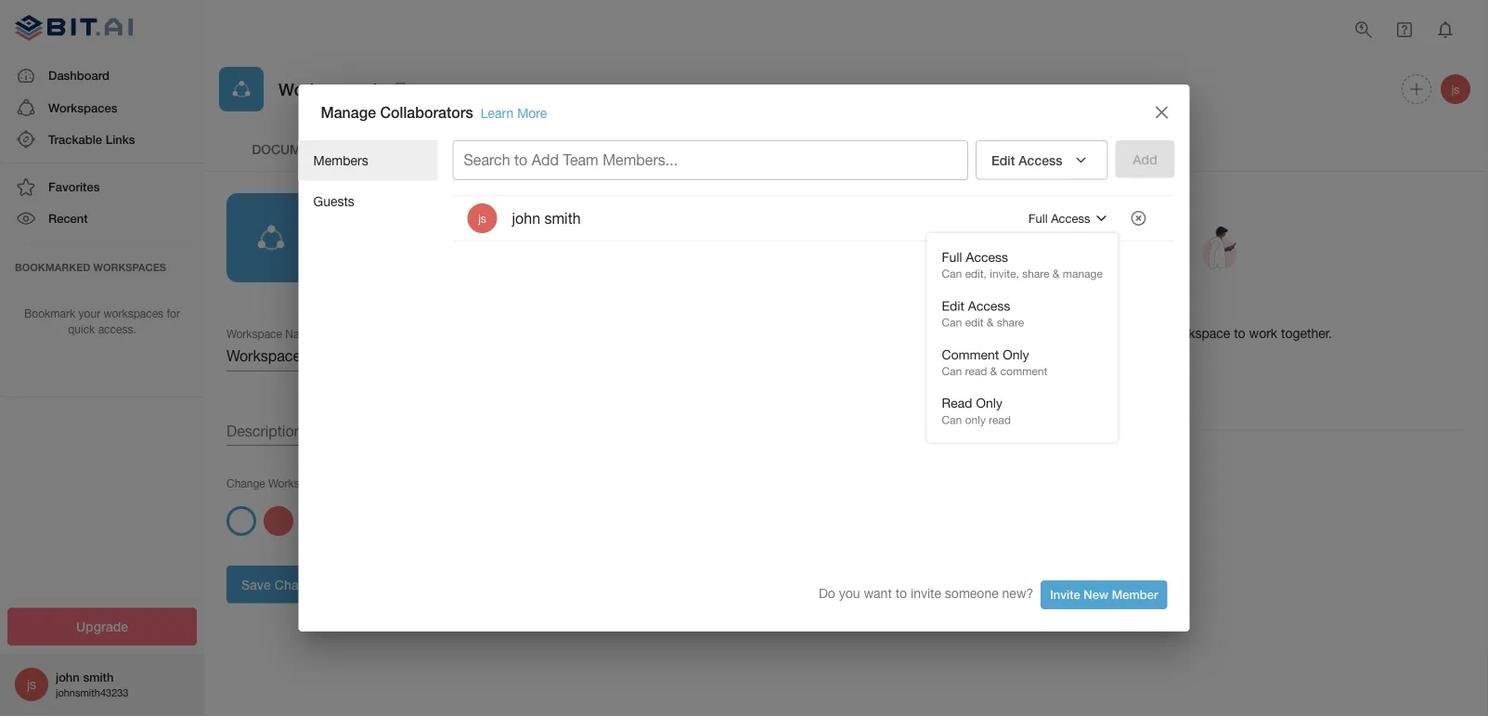 Task type: locate. For each thing, give the bounding box(es) containing it.
only up only at the bottom right
[[976, 395, 1003, 411]]

1 vertical spatial edit
[[942, 298, 965, 313]]

collaborators inside manage collaborators dialog
[[380, 103, 473, 121]]

1 vertical spatial add
[[959, 326, 982, 341]]

manage
[[1063, 267, 1103, 280]]

full for full access can edit, invite, share & manage
[[942, 249, 963, 265]]

&
[[1053, 267, 1060, 280], [987, 316, 994, 329], [991, 365, 998, 378]]

can inside read only can only read
[[942, 413, 962, 426]]

access up edit
[[968, 298, 1011, 313]]

add inside manage collaborators add or remove collaborators to this workspace to work together.
[[959, 326, 982, 341]]

1 vertical spatial john
[[56, 670, 80, 684]]

trackable links
[[48, 132, 135, 146]]

to right want
[[896, 586, 907, 601]]

smith for john smith johnsmith43233
[[83, 670, 114, 684]]

only
[[1003, 347, 1030, 362], [976, 395, 1003, 411]]

collaborators inside edit collaborators button
[[1002, 369, 1083, 385]]

john inside manage collaborators dialog
[[512, 209, 541, 227]]

& right edit
[[987, 316, 994, 329]]

Workspace Name text field
[[227, 342, 839, 371]]

smith inside john smith johnsmith43233
[[83, 670, 114, 684]]

smith inside manage collaborators dialog
[[545, 209, 581, 227]]

recent button
[[0, 203, 204, 235]]

0 vertical spatial add
[[532, 151, 559, 168]]

john up johnsmith43233
[[56, 670, 80, 684]]

0 vertical spatial edit
[[992, 152, 1015, 168]]

can for edit access
[[942, 316, 962, 329]]

2 vertical spatial edit
[[974, 369, 998, 385]]

0 vertical spatial collaborators
[[380, 103, 473, 121]]

john for john smith
[[512, 209, 541, 227]]

john for john smith johnsmith43233
[[56, 670, 80, 684]]

access up manage
[[1051, 211, 1091, 225]]

share
[[1023, 267, 1050, 280], [997, 316, 1025, 329]]

edit inside edit access can edit & share
[[942, 298, 965, 313]]

1 horizontal spatial read
[[989, 413, 1011, 426]]

edit for edit access
[[992, 152, 1015, 168]]

john down search to add team members...
[[512, 209, 541, 227]]

smith for john smith
[[545, 209, 581, 227]]

collaborators down remove
[[1002, 369, 1083, 385]]

invite new member
[[1051, 588, 1159, 602]]

1 vertical spatial only
[[976, 395, 1003, 411]]

share inside edit access can edit & share
[[997, 316, 1025, 329]]

favorites button
[[0, 171, 204, 203]]

only inside read only can only read
[[976, 395, 1003, 411]]

1 horizontal spatial add
[[959, 326, 982, 341]]

0 vertical spatial workspace
[[279, 79, 366, 99]]

collaborators for edit collaborators
[[1002, 369, 1083, 385]]

documents
[[252, 141, 335, 156]]

access inside full access can edit, invite, share & manage
[[966, 249, 1009, 265]]

2 vertical spatial &
[[991, 365, 998, 378]]

edit access
[[992, 152, 1063, 168]]

can inside full access can edit, invite, share & manage
[[942, 267, 962, 280]]

0 vertical spatial share
[[1023, 267, 1050, 280]]

add up comment
[[959, 326, 982, 341]]

read
[[942, 395, 973, 411]]

workspace left icon
[[269, 476, 324, 489]]

0 horizontal spatial only
[[976, 395, 1003, 411]]

read down comment
[[966, 365, 988, 378]]

team
[[563, 151, 599, 168]]

to left this
[[1128, 326, 1139, 341]]

share right edit
[[997, 316, 1025, 329]]

0 horizontal spatial full
[[942, 249, 963, 265]]

smith
[[545, 209, 581, 227], [83, 670, 114, 684]]

& inside edit access can edit & share
[[987, 316, 994, 329]]

workspace
[[1167, 326, 1231, 341]]

collaborators down bookmark image
[[380, 103, 473, 121]]

share for edit access
[[997, 316, 1025, 329]]

can left edit
[[942, 316, 962, 329]]

color
[[352, 476, 379, 489]]

can left the edit,
[[942, 267, 962, 280]]

1 horizontal spatial smith
[[545, 209, 581, 227]]

workspaces
[[104, 307, 164, 320]]

can down read
[[942, 413, 962, 426]]

0 vertical spatial full
[[1029, 211, 1048, 225]]

read right only at the bottom right
[[989, 413, 1011, 426]]

access inside button
[[1019, 152, 1063, 168]]

1 horizontal spatial john
[[512, 209, 541, 227]]

links
[[106, 132, 135, 146]]

1 horizontal spatial js
[[478, 212, 486, 225]]

edit collaborators button
[[959, 357, 1099, 397]]

workspace
[[279, 79, 366, 99], [269, 476, 324, 489]]

0 horizontal spatial manage
[[321, 103, 376, 121]]

js inside button
[[1452, 83, 1460, 96]]

access up full access
[[1019, 152, 1063, 168]]

john inside john smith johnsmith43233
[[56, 670, 80, 684]]

do you want to invite someone new?
[[819, 586, 1034, 601]]

do
[[819, 586, 836, 601]]

full access
[[1029, 211, 1091, 225]]

manage up or
[[959, 300, 1014, 317]]

full up edit access can edit & share
[[942, 249, 963, 265]]

share right invite,
[[1023, 267, 1050, 280]]

smith down search to add team members...
[[545, 209, 581, 227]]

0 vertical spatial js
[[1452, 83, 1460, 96]]

1 horizontal spatial full
[[1029, 211, 1048, 225]]

to right search
[[515, 151, 528, 168]]

new?
[[1003, 586, 1034, 601]]

bookmark
[[24, 307, 75, 320]]

1 vertical spatial js
[[478, 212, 486, 225]]

& down comment
[[991, 365, 998, 378]]

edit access button
[[976, 140, 1108, 180]]

manage
[[321, 103, 376, 121], [959, 300, 1014, 317]]

1 vertical spatial smith
[[83, 670, 114, 684]]

3 can from the top
[[942, 365, 962, 378]]

1 vertical spatial share
[[997, 316, 1025, 329]]

john
[[512, 209, 541, 227], [56, 670, 80, 684]]

this
[[1143, 326, 1164, 341]]

comment
[[1001, 365, 1048, 378]]

settings link
[[665, 126, 814, 171]]

add inside manage collaborators dialog
[[532, 151, 559, 168]]

only for read only
[[976, 395, 1003, 411]]

share inside full access can edit, invite, share & manage
[[1023, 267, 1050, 280]]

0 horizontal spatial js
[[27, 677, 36, 692]]

1 horizontal spatial only
[[1003, 347, 1030, 362]]

full inside button
[[1029, 211, 1048, 225]]

2 horizontal spatial js
[[1452, 83, 1460, 96]]

1 vertical spatial workspace
[[269, 476, 324, 489]]

to
[[515, 151, 528, 168], [1128, 326, 1139, 341], [1234, 326, 1246, 341], [896, 586, 907, 601]]

only inside comment only can read & comment
[[1003, 347, 1030, 362]]

only for comment only
[[1003, 347, 1030, 362]]

workspace left 1
[[279, 79, 366, 99]]

upgrade button
[[7, 608, 197, 645]]

2 vertical spatial collaborators
[[1002, 369, 1083, 385]]

can inside edit access can edit & share
[[942, 316, 962, 329]]

edit for edit collaborators
[[974, 369, 998, 385]]

access inside edit access can edit & share
[[968, 298, 1011, 313]]

& inside comment only can read & comment
[[991, 365, 998, 378]]

0 vertical spatial manage
[[321, 103, 376, 121]]

& left manage
[[1053, 267, 1060, 280]]

4 can from the top
[[942, 413, 962, 426]]

content
[[382, 141, 444, 156]]

edit collaborators
[[974, 369, 1083, 385]]

manage down 'workspace 1'
[[321, 103, 376, 121]]

edit inside button
[[974, 369, 998, 385]]

manage inside manage collaborators dialog
[[321, 103, 376, 121]]

collaborators up collaborators
[[1018, 300, 1111, 317]]

js button
[[1439, 72, 1474, 107]]

can
[[942, 267, 962, 280], [942, 316, 962, 329], [942, 365, 962, 378], [942, 413, 962, 426]]

save changes button
[[227, 565, 343, 603]]

1 horizontal spatial manage
[[959, 300, 1014, 317]]

manage collaborators dialog
[[299, 85, 1190, 631]]

1 vertical spatial manage
[[959, 300, 1014, 317]]

john smith johnsmith43233
[[56, 670, 129, 699]]

save
[[241, 577, 271, 592]]

manage collaborators add or remove collaborators to this workspace to work together.
[[959, 300, 1333, 341]]

collaborators
[[380, 103, 473, 121], [1018, 300, 1111, 317], [1002, 369, 1083, 385]]

1 vertical spatial full
[[942, 249, 963, 265]]

1 vertical spatial &
[[987, 316, 994, 329]]

js inside manage collaborators dialog
[[478, 212, 486, 225]]

0 vertical spatial read
[[966, 365, 988, 378]]

0 vertical spatial &
[[1053, 267, 1060, 280]]

tab list
[[219, 126, 1474, 171]]

change
[[227, 476, 265, 489]]

collaborators inside manage collaborators add or remove collaborators to this workspace to work together.
[[1018, 300, 1111, 317]]

bookmark your workspaces for quick access.
[[24, 307, 180, 336]]

only up comment
[[1003, 347, 1030, 362]]

full up full access can edit, invite, share & manage
[[1029, 211, 1048, 225]]

0 horizontal spatial smith
[[83, 670, 114, 684]]

manage for manage collaborators add or remove collaborators to this workspace to work together.
[[959, 300, 1014, 317]]

access for edit access can edit & share
[[968, 298, 1011, 313]]

full
[[1029, 211, 1048, 225], [942, 249, 963, 265]]

icon
[[327, 476, 349, 489]]

js
[[1452, 83, 1460, 96], [478, 212, 486, 225], [27, 677, 36, 692]]

full inside full access can edit, invite, share & manage
[[942, 249, 963, 265]]

johnsmith43233
[[56, 687, 129, 699]]

share for full access
[[1023, 267, 1050, 280]]

smith up johnsmith43233
[[83, 670, 114, 684]]

add left team
[[532, 151, 559, 168]]

can inside comment only can read & comment
[[942, 365, 962, 378]]

1 can from the top
[[942, 267, 962, 280]]

access inside button
[[1051, 211, 1091, 225]]

0 horizontal spatial add
[[532, 151, 559, 168]]

access up the edit,
[[966, 249, 1009, 265]]

documents link
[[219, 126, 368, 171]]

trackable links button
[[0, 124, 204, 155]]

comment only can read & comment
[[942, 347, 1048, 378]]

edit
[[992, 152, 1015, 168], [942, 298, 965, 313], [974, 369, 998, 385]]

access
[[1019, 152, 1063, 168], [1051, 211, 1091, 225], [966, 249, 1009, 265], [968, 298, 1011, 313]]

1 vertical spatial read
[[989, 413, 1011, 426]]

0 horizontal spatial read
[[966, 365, 988, 378]]

1 vertical spatial collaborators
[[1018, 300, 1111, 317]]

2 can from the top
[[942, 316, 962, 329]]

0 vertical spatial john
[[512, 209, 541, 227]]

manage inside manage collaborators add or remove collaborators to this workspace to work together.
[[959, 300, 1014, 317]]

read
[[966, 365, 988, 378], [989, 413, 1011, 426]]

learn more link
[[481, 105, 547, 121]]

invite,
[[990, 267, 1020, 280]]

content library link
[[368, 126, 516, 171]]

someone
[[945, 586, 999, 601]]

edit
[[966, 316, 984, 329]]

0 horizontal spatial john
[[56, 670, 80, 684]]

0 vertical spatial only
[[1003, 347, 1030, 362]]

access.
[[98, 323, 136, 336]]

add
[[532, 151, 559, 168], [959, 326, 982, 341]]

can down comment
[[942, 365, 962, 378]]

edit inside button
[[992, 152, 1015, 168]]

0 vertical spatial smith
[[545, 209, 581, 227]]

invite
[[1051, 588, 1081, 602]]



Task type: describe. For each thing, give the bounding box(es) containing it.
more
[[517, 105, 547, 121]]

workspaces button
[[0, 92, 204, 124]]

to left work
[[1234, 326, 1246, 341]]

changes
[[275, 577, 328, 592]]

can for read only
[[942, 413, 962, 426]]

workspaces
[[93, 261, 166, 273]]

member
[[1112, 588, 1159, 602]]

full for full access
[[1029, 211, 1048, 225]]

search to add team members...
[[464, 151, 678, 168]]

edit,
[[966, 267, 987, 280]]

john smith
[[512, 209, 581, 227]]

search
[[464, 151, 510, 168]]

bookmark image
[[390, 78, 412, 100]]

want
[[864, 586, 892, 601]]

full access can edit, invite, share & manage
[[942, 249, 1103, 280]]

tab list containing documents
[[219, 126, 1474, 171]]

collaborators for manage collaborators add or remove collaborators to this workspace to work together.
[[1018, 300, 1111, 317]]

bookmarked
[[15, 261, 91, 273]]

& for only
[[991, 365, 998, 378]]

access for full access can edit, invite, share & manage
[[966, 249, 1009, 265]]

or
[[986, 326, 998, 341]]

members
[[313, 153, 368, 168]]

library
[[447, 141, 502, 156]]

content library
[[382, 141, 502, 156]]

full access button
[[1024, 204, 1118, 233]]

you
[[839, 586, 861, 601]]

read inside comment only can read & comment
[[966, 365, 988, 378]]

for
[[167, 307, 180, 320]]

Workspace Description text field
[[227, 416, 839, 446]]

learn
[[481, 105, 514, 121]]

workspaces
[[48, 100, 117, 115]]

together.
[[1282, 326, 1333, 341]]

new
[[1084, 588, 1109, 602]]

invite
[[911, 586, 942, 601]]

quick
[[68, 323, 95, 336]]

edit for edit access can edit & share
[[942, 298, 965, 313]]

& for access
[[987, 316, 994, 329]]

comment
[[942, 347, 1000, 362]]

guests
[[313, 193, 355, 209]]

bookmarked workspaces
[[15, 261, 166, 273]]

access for edit access
[[1019, 152, 1063, 168]]

favorites
[[48, 179, 100, 194]]

edit access can edit & share
[[942, 298, 1025, 329]]

upgrade
[[76, 619, 128, 634]]

& inside full access can edit, invite, share & manage
[[1053, 267, 1060, 280]]

insights
[[560, 141, 621, 156]]

manage for manage collaborators learn more
[[321, 103, 376, 121]]

manage collaborators learn more
[[321, 103, 547, 121]]

can for full access
[[942, 267, 962, 280]]

workspace 1
[[279, 79, 380, 99]]

collaborators for manage collaborators learn more
[[380, 103, 473, 121]]

add for search
[[532, 151, 559, 168]]

2 vertical spatial js
[[27, 677, 36, 692]]

members button
[[299, 140, 438, 181]]

remove
[[1001, 326, 1044, 341]]

dashboard button
[[0, 60, 204, 92]]

add for manage
[[959, 326, 982, 341]]

guests button
[[299, 181, 438, 221]]

read inside read only can only read
[[989, 413, 1011, 426]]

your
[[79, 307, 100, 320]]

can for comment only
[[942, 365, 962, 378]]

recent
[[48, 211, 88, 226]]

save changes
[[241, 577, 328, 592]]

collaborators
[[1048, 326, 1124, 341]]

members...
[[603, 151, 678, 168]]

settings
[[708, 141, 771, 156]]

change workspace icon color
[[227, 476, 379, 489]]

only
[[966, 413, 986, 426]]

read only can only read
[[942, 395, 1011, 426]]

trackable
[[48, 132, 102, 146]]

work
[[1250, 326, 1278, 341]]

insights link
[[516, 126, 665, 171]]

dashboard
[[48, 68, 110, 83]]

access for full access
[[1051, 211, 1091, 225]]

1
[[370, 79, 380, 99]]



Task type: vqa. For each thing, say whether or not it's contained in the screenshot.
Bookmark
yes



